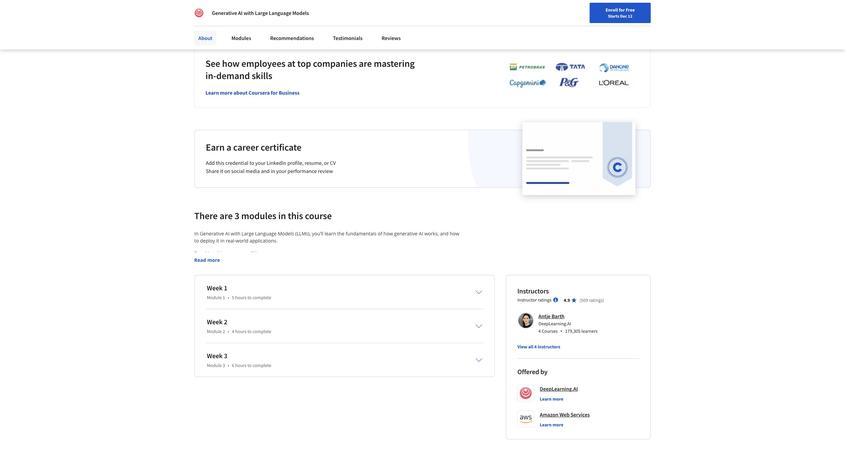 Task type: locate. For each thing, give the bounding box(es) containing it.
have
[[231, 336, 242, 342], [295, 364, 306, 371], [322, 379, 333, 385]]

to left the take
[[331, 386, 335, 392]]

learn more down deeplearning.ai link
[[540, 396, 563, 402]]

2 vertical spatial hours
[[235, 363, 247, 369]]

ai left the creates
[[324, 314, 328, 321]]

learn right (llms),
[[325, 231, 336, 237]]

1 module from the top
[[207, 295, 222, 301]]

complete for week 3
[[253, 363, 271, 369]]

learn up the amazon
[[540, 396, 552, 402]]

adapted
[[207, 279, 225, 285]]

profile
[[236, 7, 249, 13]]

more down deeplearning.ai link
[[553, 396, 563, 402]]

module for week 2
[[207, 329, 222, 335]]

this down developers
[[194, 350, 203, 357]]

complete inside week 2 module 2 • 4 hours to complete
[[253, 329, 271, 335]]

have up them,
[[231, 336, 242, 342]]

1 should from the left
[[279, 364, 294, 371]]

add up share
[[206, 160, 215, 166]]

this up also
[[194, 364, 203, 371]]

1 vertical spatial course,
[[246, 364, 262, 371]]

hours inside week 3 module 3 • 6 hours to complete
[[235, 363, 247, 369]]

add inside add this credential to your linkedin profile, resume, or cv share it on social media and in your performance review
[[206, 160, 215, 166]]

more inside by taking this course, you'll learn to: - deeply understand generative ai, describing the key steps in a typical llm-based generative ai lifecycle, from data gathering and model selection, to performance evaluation and deployment - describe in detail the transformer architecture that powers llms, how they're trained, and how fine-tuning enables llms to be adapted to a variety of specific use cases - use empirical scaling laws to optimize the model's objective function across dataset size, compute budget, and inference requirements - apply state-of-the art training, tuning, inference, tools, and deployment methods to maximize the performance of models within the specific constraints of your project - discuss the challenges and opportunities that generative ai creates for businesses after hearing stories from industry researchers and practitioners developers who have a good foundational understanding of how llms work, as well the best practices behind training and deploying them, will be able to make good decisions for their companies and more quickly build working prototypes. this course will support learners in building practical intuition about how to best utilize this exciting new technology. this is an intermediate course, so you should have some experience coding in python to get the most out of it. you should also be familiar with the basics of machine learning, such as supervised and unsupervised learning, loss functions, and splitting data into training, validation, and test sets. if you have taken the machine learning specialization or deep learning specialization from deeplearning.ai, you'll be ready to take this course and dive deeper into the fundamentals of generative ai.
[[375, 343, 387, 349]]

deploying
[[204, 343, 226, 349]]

to up media at the top
[[249, 160, 254, 166]]

1 horizontal spatial into
[[410, 386, 419, 392]]

1 complete from the top
[[253, 295, 271, 301]]

module inside week 2 module 2 • 4 hours to complete
[[207, 329, 222, 335]]

0 vertical spatial learn more
[[540, 396, 563, 402]]

world
[[236, 238, 248, 244]]

deeplearning.ai inside the antje barth deeplearning.ai 4 courses • 179,305 learners
[[538, 321, 571, 327]]

1 - from the top
[[194, 257, 196, 264]]

1 week from the top
[[207, 284, 223, 292]]

june 2023
[[296, 6, 317, 13]]

into right deeper
[[410, 386, 419, 392]]

fundamentals down 'deep'
[[428, 386, 459, 392]]

about link
[[194, 31, 217, 46]]

2 week from the top
[[207, 318, 223, 326]]

that down evaluation
[[301, 272, 310, 278]]

1 vertical spatial complete
[[253, 329, 271, 335]]

your up media at the top
[[255, 160, 266, 166]]

3 - from the top
[[194, 286, 196, 292]]

- left apply
[[194, 300, 196, 307]]

0 horizontal spatial best
[[363, 350, 372, 357]]

1 horizontal spatial that
[[301, 272, 310, 278]]

barth
[[552, 313, 565, 320]]

as right such at the left bottom of page
[[322, 372, 326, 378]]

across
[[350, 286, 364, 292]]

this inside add this credential to your linkedin profile, resume, or cv share it on social media and in your performance review
[[216, 160, 224, 166]]

week inside week 2 module 2 • 4 hours to complete
[[207, 318, 223, 326]]

deeper
[[393, 386, 409, 392]]

0 vertical spatial learn more button
[[540, 396, 563, 403]]

there
[[194, 210, 218, 222]]

hours for 2
[[235, 329, 247, 335]]

testimonials
[[333, 35, 363, 41]]

0 vertical spatial best
[[390, 336, 400, 342]]

learn down the amazon
[[540, 422, 552, 428]]

0 vertical spatial specialization
[[397, 379, 427, 385]]

variety
[[236, 279, 251, 285]]

0 horizontal spatial as
[[322, 372, 326, 378]]

1 vertical spatial learn more button
[[540, 422, 563, 429]]

1 horizontal spatial good
[[286, 343, 298, 349]]

hours right 6
[[235, 363, 247, 369]]

hours
[[235, 295, 247, 301], [235, 329, 247, 335], [235, 363, 247, 369]]

complete
[[253, 295, 271, 301], [253, 329, 271, 335], [253, 363, 271, 369]]

learners right "179,305"
[[581, 328, 598, 334]]

1 horizontal spatial specialization
[[397, 379, 427, 385]]

0 horizontal spatial learn
[[255, 250, 267, 257]]

1 horizontal spatial or
[[428, 379, 433, 385]]

or left cv
[[324, 160, 329, 166]]

1 left 5
[[223, 295, 225, 301]]

week
[[207, 284, 223, 292], [207, 318, 223, 326], [207, 352, 223, 360]]

learners inside the antje barth deeplearning.ai 4 courses • 179,305 learners
[[581, 328, 598, 334]]

typical
[[336, 257, 350, 264]]

to inside week 3 module 3 • 6 hours to complete
[[248, 363, 252, 369]]

1 horizontal spatial it
[[220, 168, 223, 174]]

1 horizontal spatial about
[[332, 350, 345, 357]]

based
[[362, 257, 375, 264]]

0 vertical spatial week
[[207, 284, 223, 292]]

banner navigation
[[5, 0, 191, 14]]

learners inside by taking this course, you'll learn to: - deeply understand generative ai, describing the key steps in a typical llm-based generative ai lifecycle, from data gathering and model selection, to performance evaluation and deployment - describe in detail the transformer architecture that powers llms, how they're trained, and how fine-tuning enables llms to be adapted to a variety of specific use cases - use empirical scaling laws to optimize the model's objective function across dataset size, compute budget, and inference requirements - apply state-of-the art training, tuning, inference, tools, and deployment methods to maximize the performance of models within the specific constraints of your project - discuss the challenges and opportunities that generative ai creates for businesses after hearing stories from industry researchers and practitioners developers who have a good foundational understanding of how llms work, as well the best practices behind training and deploying them, will be able to make good decisions for their companies and more quickly build working prototypes. this course will support learners in building practical intuition about how to best utilize this exciting new technology. this is an intermediate course, so you should have some experience coding in python to get the most out of it. you should also be familiar with the basics of machine learning, such as supervised and unsupervised learning, loss functions, and splitting data into training, validation, and test sets. if you have taken the machine learning specialization or deep learning specialization from deeplearning.ai, you'll be ready to take this course and dive deeper into the fundamentals of generative ai.
[[248, 350, 266, 357]]

1 learn more from the top
[[540, 396, 563, 402]]

models
[[292, 10, 309, 16], [278, 231, 294, 237]]

or down functions,
[[428, 379, 433, 385]]

complete for week 2
[[253, 329, 271, 335]]

hours for 1
[[235, 295, 247, 301]]

0 horizontal spatial fundamentals
[[346, 231, 377, 237]]

by taking this course, you'll learn to: - deeply understand generative ai, describing the key steps in a typical llm-based generative ai lifecycle, from data gathering and model selection, to performance evaluation and deployment - describe in detail the transformer architecture that powers llms, how they're trained, and how fine-tuning enables llms to be adapted to a variety of specific use cases - use empirical scaling laws to optimize the model's objective function across dataset size, compute budget, and inference requirements - apply state-of-the art training, tuning, inference, tools, and deployment methods to maximize the performance of models within the specific constraints of your project - discuss the challenges and opportunities that generative ai creates for businesses after hearing stories from industry researchers and practitioners developers who have a good foundational understanding of how llms work, as well the best practices behind training and deploying them, will be able to make good decisions for their companies and more quickly build working prototypes. this course will support learners in building practical intuition about how to best utilize this exciting new technology. this is an intermediate course, so you should have some experience coding in python to get the most out of it. you should also be familiar with the basics of machine learning, such as supervised and unsupervised learning, loss functions, and splitting data into training, validation, and test sets. if you have taken the machine learning specialization or deep learning specialization from deeplearning.ai, you'll be ready to take this course and dive deeper into the fundamentals of generative ai.
[[194, 250, 466, 399]]

)
[[603, 297, 604, 304]]

data down familiar
[[213, 379, 223, 385]]

llms,
[[329, 272, 342, 278]]

3 left modules
[[235, 210, 239, 222]]

in inside add this credential to your linkedin profile, resume, or cv share it on social media and in your performance review
[[271, 168, 275, 174]]

1 horizontal spatial add
[[206, 160, 215, 166]]

1 vertical spatial best
[[363, 350, 372, 357]]

1 vertical spatial about
[[332, 350, 345, 357]]

generative up deploy
[[200, 231, 224, 237]]

complete inside week 1 module 1 • 5 hours to complete
[[253, 295, 271, 301]]

as
[[366, 336, 370, 342], [322, 372, 326, 378]]

1 vertical spatial will
[[221, 350, 228, 357]]

deeplearning.ai link
[[540, 385, 578, 393]]

0 vertical spatial large
[[255, 10, 268, 16]]

new
[[415, 350, 425, 357]]

week inside week 3 module 3 • 6 hours to complete
[[207, 352, 223, 360]]

2 module from the top
[[207, 329, 222, 335]]

• inside week 1 module 1 • 5 hours to complete
[[228, 295, 229, 301]]

4 right all at right bottom
[[534, 344, 537, 350]]

you'll right (llms),
[[312, 231, 323, 237]]

about inside by taking this course, you'll learn to: - deeply understand generative ai, describing the key steps in a typical llm-based generative ai lifecycle, from data gathering and model selection, to performance evaluation and deployment - describe in detail the transformer architecture that powers llms, how they're trained, and how fine-tuning enables llms to be adapted to a variety of specific use cases - use empirical scaling laws to optimize the model's objective function across dataset size, compute budget, and inference requirements - apply state-of-the art training, tuning, inference, tools, and deployment methods to maximize the performance of models within the specific constraints of your project - discuss the challenges and opportunities that generative ai creates for businesses after hearing stories from industry researchers and practitioners developers who have a good foundational understanding of how llms work, as well the best practices behind training and deploying them, will be able to make good decisions for their companies and more quickly build working prototypes. this course will support learners in building practical intuition about how to best utilize this exciting new technology. this is an intermediate course, so you should have some experience coding in python to get the most out of it. you should also be familiar with the basics of machine learning, such as supervised and unsupervised learning, loss functions, and splitting data into training, validation, and test sets. if you have taken the machine learning specialization or deep learning specialization from deeplearning.ai, you'll be ready to take this course and dive deeper into the fundamentals of generative ai.
[[332, 350, 345, 357]]

in generative ai with large language models (llms), you'll learn the fundamentals of how generative ai works, and how to deploy it in real-world applications.
[[194, 231, 461, 244]]

working
[[417, 343, 435, 349]]

1 vertical spatial fundamentals
[[428, 386, 459, 392]]

fine-
[[409, 272, 419, 278]]

4.9
[[564, 297, 570, 304]]

from down basics
[[246, 386, 257, 392]]

with down intermediate
[[229, 372, 239, 378]]

0 vertical spatial training,
[[245, 300, 263, 307]]

basics
[[249, 372, 262, 378]]

employees
[[241, 57, 285, 70]]

the down cases
[[282, 286, 289, 292]]

0 vertical spatial data
[[439, 257, 449, 264]]

0 horizontal spatial 4
[[232, 329, 234, 335]]

2 - from the top
[[194, 272, 196, 278]]

large inside in generative ai with large language models (llms), you'll learn the fundamentals of how generative ai works, and how to deploy it in real-world applications.
[[242, 231, 254, 237]]

0 vertical spatial add
[[194, 7, 202, 13]]

and right media at the top
[[261, 168, 270, 174]]

to down practitioners
[[248, 329, 252, 335]]

0 horizontal spatial have
[[231, 336, 242, 342]]

language left the june
[[269, 10, 291, 16]]

2 vertical spatial with
[[229, 372, 239, 378]]

week down within
[[207, 318, 223, 326]]

you'll down sets.
[[298, 386, 309, 392]]

2 vertical spatial course
[[357, 386, 372, 392]]

hours inside week 2 module 2 • 4 hours to complete
[[235, 329, 247, 335]]

1 vertical spatial module
[[207, 329, 222, 335]]

1 vertical spatial learn more
[[540, 422, 563, 428]]

complete down optimize
[[253, 295, 271, 301]]

complete up basics
[[253, 363, 271, 369]]

add to your linkedin profile
[[194, 7, 249, 13]]

ratings
[[538, 297, 552, 303], [589, 297, 603, 304]]

also
[[194, 372, 203, 378]]

out
[[420, 364, 427, 371]]

complete up "foundational"
[[253, 329, 271, 335]]

week 3 module 3 • 6 hours to complete
[[207, 352, 271, 369]]

(llms),
[[295, 231, 311, 237]]

coursera career certificate image
[[522, 122, 636, 195]]

1 left scaling on the bottom left
[[224, 284, 227, 292]]

be
[[200, 279, 206, 285], [250, 343, 255, 349], [205, 372, 210, 378], [310, 386, 316, 392]]

from up tuning
[[427, 257, 438, 264]]

1 vertical spatial companies
[[340, 343, 364, 349]]

creates
[[329, 314, 346, 321]]

lifecycle,
[[407, 257, 425, 264]]

1 horizontal spatial fundamentals
[[428, 386, 459, 392]]

1 vertical spatial learners
[[248, 350, 266, 357]]

read
[[194, 257, 206, 263]]

coding
[[346, 364, 361, 371]]

1 hours from the top
[[235, 295, 247, 301]]

0 horizontal spatial that
[[289, 314, 298, 321]]

laws
[[245, 286, 255, 292]]

1 learn more button from the top
[[540, 396, 563, 403]]

to inside add this credential to your linkedin profile, resume, or cv share it on social media and in your performance review
[[249, 160, 254, 166]]

1 horizontal spatial best
[[390, 336, 400, 342]]

good up practical
[[286, 343, 298, 349]]

performance down budget, on the bottom
[[413, 300, 442, 307]]

credential
[[225, 160, 248, 166]]

specialization down loss
[[397, 379, 427, 385]]

to down 'ai,'
[[264, 265, 268, 271]]

week inside week 1 module 1 • 5 hours to complete
[[207, 284, 223, 292]]

in right coding
[[362, 364, 366, 371]]

deployment down typical in the left of the page
[[334, 265, 361, 271]]

complete for week 1
[[253, 295, 271, 301]]

1 this from the top
[[194, 350, 203, 357]]

the left key
[[296, 257, 303, 264]]

1 horizontal spatial course
[[305, 210, 332, 222]]

a down week 2 module 2 • 4 hours to complete
[[243, 336, 246, 342]]

model
[[226, 265, 241, 271]]

1 horizontal spatial data
[[439, 257, 449, 264]]

models up recommendations "link"
[[292, 10, 309, 16]]

• inside week 2 module 2 • 4 hours to complete
[[228, 329, 229, 335]]

4 inside week 2 module 2 • 4 hours to complete
[[232, 329, 234, 335]]

0 vertical spatial learning
[[376, 379, 396, 385]]

top
[[297, 57, 311, 70]]

0 horizontal spatial good
[[247, 336, 258, 342]]

and right works,
[[440, 231, 449, 237]]

enroll for free starts dec 12
[[606, 7, 635, 19]]

familiar
[[211, 372, 228, 378]]

it
[[220, 168, 223, 174], [216, 238, 219, 244]]

1 vertical spatial it
[[216, 238, 219, 244]]

0 horizontal spatial you'll
[[298, 386, 309, 392]]

deeplearning.ai down barth at the bottom
[[538, 321, 571, 327]]

3
[[235, 210, 239, 222], [224, 352, 227, 360], [223, 363, 225, 369]]

2 complete from the top
[[253, 329, 271, 335]]

2 learn more from the top
[[540, 422, 563, 428]]

learn down in-
[[206, 89, 219, 96]]

0 vertical spatial module
[[207, 295, 222, 301]]

and
[[261, 168, 270, 174], [440, 231, 449, 237], [217, 265, 225, 271], [324, 265, 333, 271], [388, 272, 397, 278], [433, 286, 441, 292], [318, 300, 326, 307], [248, 314, 257, 321], [222, 322, 230, 328], [194, 343, 203, 349], [365, 343, 374, 349], [353, 372, 362, 378], [447, 372, 456, 378], [278, 379, 286, 385], [373, 386, 381, 392]]

week down deploying
[[207, 352, 223, 360]]

module for week 1
[[207, 295, 222, 301]]

of
[[378, 231, 382, 237], [252, 279, 257, 285], [443, 300, 448, 307], [279, 307, 283, 314], [323, 336, 327, 342], [428, 364, 433, 371], [263, 372, 268, 378], [460, 386, 465, 392]]

2 learn more button from the top
[[540, 422, 563, 429]]

are
[[359, 57, 372, 70], [220, 210, 233, 222]]

2 this from the top
[[194, 364, 203, 371]]

instructors
[[538, 344, 560, 350]]

for up dec
[[619, 7, 625, 13]]

1 vertical spatial specific
[[235, 307, 252, 314]]

deeplearning.ai,
[[258, 386, 296, 392]]

learn for amazon web services
[[540, 422, 552, 428]]

and up practitioners
[[248, 314, 257, 321]]

5 - from the top
[[194, 314, 196, 321]]

2 vertical spatial 3
[[223, 363, 225, 369]]

such
[[310, 372, 320, 378]]

course down deploying
[[205, 350, 219, 357]]

fundamentals inside by taking this course, you'll learn to: - deeply understand generative ai, describing the key steps in a typical llm-based generative ai lifecycle, from data gathering and model selection, to performance evaluation and deployment - describe in detail the transformer architecture that powers llms, how they're trained, and how fine-tuning enables llms to be adapted to a variety of specific use cases - use empirical scaling laws to optimize the model's objective function across dataset size, compute budget, and inference requirements - apply state-of-the art training, tuning, inference, tools, and deployment methods to maximize the performance of models within the specific constraints of your project - discuss the challenges and opportunities that generative ai creates for businesses after hearing stories from industry researchers and practitioners developers who have a good foundational understanding of how llms work, as well the best practices behind training and deploying them, will be able to make good decisions for their companies and more quickly build working prototypes. this course will support learners in building practical intuition about how to best utilize this exciting new technology. this is an intermediate course, so you should have some experience coding in python to get the most out of it. you should also be familiar with the basics of machine learning, such as supervised and unsupervised learning, loss functions, and splitting data into training, validation, and test sets. if you have taken the machine learning specialization or deep learning specialization from deeplearning.ai, you'll be ready to take this course and dive deeper into the fundamentals of generative ai.
[[428, 386, 459, 392]]

use
[[276, 279, 284, 285]]

inference,
[[281, 300, 303, 307]]

0 vertical spatial you
[[270, 364, 278, 371]]

inference
[[443, 286, 463, 292]]

exciting
[[397, 350, 414, 357]]

add up about link
[[194, 7, 202, 13]]

how inside see how employees at top companies are mastering in-demand skills
[[222, 57, 240, 70]]

0 vertical spatial into
[[224, 379, 233, 385]]

it inside add this credential to your linkedin profile, resume, or cv share it on social media and in your performance review
[[220, 168, 223, 174]]

0 vertical spatial deeplearning.ai
[[538, 321, 571, 327]]

• inside week 3 module 3 • 6 hours to complete
[[228, 363, 229, 369]]

1 horizontal spatial llms
[[453, 272, 464, 278]]

0 horizontal spatial learning
[[194, 386, 214, 392]]

with up real-
[[231, 231, 240, 237]]

deeplearning.ai image
[[194, 8, 204, 18]]

web
[[560, 412, 570, 418]]

0 vertical spatial from
[[427, 257, 438, 264]]

good
[[247, 336, 258, 342], [286, 343, 298, 349]]

complete inside week 3 module 3 • 6 hours to complete
[[253, 363, 271, 369]]

ratings right the 509 in the right bottom of the page
[[589, 297, 603, 304]]

stories
[[410, 314, 425, 321]]

1 vertical spatial linkedin
[[267, 160, 286, 166]]

module inside week 3 module 3 • 6 hours to complete
[[207, 363, 222, 369]]

2 vertical spatial module
[[207, 363, 222, 369]]

generative
[[394, 231, 418, 237], [241, 257, 264, 264], [377, 257, 400, 264], [299, 314, 323, 321], [194, 393, 218, 399]]

0 vertical spatial have
[[231, 336, 242, 342]]

behind
[[422, 336, 438, 342]]

1 vertical spatial with
[[231, 231, 240, 237]]

to inside week 2 module 2 • 4 hours to complete
[[248, 329, 252, 335]]

None search field
[[97, 18, 260, 31]]

1 vertical spatial data
[[213, 379, 223, 385]]

function
[[330, 286, 349, 292]]

industry
[[438, 314, 456, 321]]

more down taking
[[207, 257, 220, 263]]

or inside add this credential to your linkedin profile, resume, or cv share it on social media and in your performance review
[[324, 160, 329, 166]]

the right get
[[399, 364, 406, 371]]

0 vertical spatial language
[[269, 10, 291, 16]]

1 horizontal spatial ratings
[[589, 297, 603, 304]]

1 vertical spatial into
[[410, 386, 419, 392]]

how
[[222, 57, 240, 70], [384, 231, 393, 237], [450, 231, 459, 237], [343, 272, 352, 278], [398, 272, 408, 278], [329, 336, 338, 342], [346, 350, 356, 357]]

antje barth image
[[518, 313, 533, 328]]

it.
[[434, 364, 438, 371]]

1 horizontal spatial learn
[[325, 231, 336, 237]]

2 vertical spatial from
[[246, 386, 257, 392]]

0 horizontal spatial add
[[194, 7, 202, 13]]

0 horizontal spatial you
[[270, 364, 278, 371]]

3 module from the top
[[207, 363, 222, 369]]

- down models
[[194, 314, 196, 321]]

as left well on the left bottom of page
[[366, 336, 370, 342]]

3 hours from the top
[[235, 363, 247, 369]]

generative inside in generative ai with large language models (llms), you'll learn the fundamentals of how generative ai works, and how to deploy it in real-world applications.
[[394, 231, 418, 237]]

• left 5
[[228, 295, 229, 301]]

ready
[[317, 386, 330, 392]]

learn more for deeplearning.ai
[[540, 396, 563, 402]]

some
[[307, 364, 319, 371]]

0 horizontal spatial it
[[216, 238, 219, 244]]

performance inside add this credential to your linkedin profile, resume, or cv share it on social media and in your performance review
[[288, 168, 317, 174]]

0 vertical spatial this
[[194, 350, 203, 357]]

0 vertical spatial good
[[247, 336, 258, 342]]

reviews link
[[378, 31, 405, 46]]

a up scaling on the bottom left
[[232, 279, 235, 285]]

learn
[[325, 231, 336, 237], [255, 250, 267, 257]]

3 complete from the top
[[253, 363, 271, 369]]

dataset
[[365, 286, 382, 292]]

fundamentals up llm-
[[346, 231, 377, 237]]

generative up the selection,
[[241, 257, 264, 264]]

generative right the deeplearning.ai image
[[212, 10, 237, 16]]

hours inside week 1 module 1 • 5 hours to complete
[[235, 295, 247, 301]]

performance down profile,
[[288, 168, 317, 174]]

1 vertical spatial as
[[322, 372, 326, 378]]

1 vertical spatial that
[[289, 314, 298, 321]]

2 hours from the top
[[235, 329, 247, 335]]

0 horizontal spatial specific
[[235, 307, 252, 314]]

0 horizontal spatial large
[[242, 231, 254, 237]]

0 vertical spatial 2
[[224, 318, 227, 326]]

module down the researchers
[[207, 329, 222, 335]]

training, up constraints
[[245, 300, 263, 307]]

you'll inside in generative ai with large language models (llms), you'll learn the fundamentals of how generative ai works, and how to deploy it in real-world applications.
[[312, 231, 323, 237]]

models left (llms),
[[278, 231, 294, 237]]

0 horizontal spatial course
[[205, 350, 219, 357]]

media
[[246, 168, 260, 174]]

there are 3 modules in this course
[[194, 210, 332, 222]]

specific
[[258, 279, 274, 285], [235, 307, 252, 314]]

this up (llms),
[[288, 210, 303, 222]]

from right stories
[[426, 314, 437, 321]]

1 vertical spatial deployment
[[328, 300, 354, 307]]

hours for 3
[[235, 363, 247, 369]]

more up utilize
[[375, 343, 387, 349]]

generative inside in generative ai with large language models (llms), you'll learn the fundamentals of how generative ai works, and how to deploy it in real-world applications.
[[200, 231, 224, 237]]

with
[[244, 10, 254, 16], [231, 231, 240, 237], [229, 372, 239, 378]]

able
[[256, 343, 266, 349]]

ai up real-
[[225, 231, 230, 237]]

performance down describing
[[270, 265, 299, 271]]

1 vertical spatial learning
[[194, 386, 214, 392]]

module inside week 1 module 1 • 5 hours to complete
[[207, 295, 222, 301]]

to inside week 1 module 1 • 5 hours to complete
[[248, 295, 252, 301]]

3 week from the top
[[207, 352, 223, 360]]

0 horizontal spatial data
[[213, 379, 223, 385]]

within
[[212, 307, 226, 314]]

it left on
[[220, 168, 223, 174]]

1 vertical spatial llms
[[339, 336, 351, 342]]

are right there
[[220, 210, 233, 222]]

the inside in generative ai with large language models (llms), you'll learn the fundamentals of how generative ai works, and how to deploy it in real-world applications.
[[337, 231, 345, 237]]

companies
[[313, 57, 357, 70], [340, 343, 364, 349]]

good up able
[[247, 336, 258, 342]]

quickly
[[388, 343, 404, 349]]

learn more for amazon web services
[[540, 422, 563, 428]]

1 horizontal spatial should
[[449, 364, 464, 371]]

is
[[205, 364, 208, 371]]

to down detail
[[227, 279, 231, 285]]

course down machine
[[357, 386, 372, 392]]

0 vertical spatial learners
[[581, 328, 598, 334]]



Task type: vqa. For each thing, say whether or not it's contained in the screenshot.
"INTRODUCTION" inside Introduction to the course DROPDOWN BUTTON
no



Task type: describe. For each thing, give the bounding box(es) containing it.
llm-
[[351, 257, 362, 264]]

antje
[[538, 313, 551, 320]]

tuning,
[[265, 300, 280, 307]]

in right modules
[[278, 210, 286, 222]]

0 horizontal spatial are
[[220, 210, 233, 222]]

1 vertical spatial 3
[[224, 352, 227, 360]]

with inside by taking this course, you'll learn to: - deeply understand generative ai, describing the key steps in a typical llm-based generative ai lifecycle, from data gathering and model selection, to performance evaluation and deployment - describe in detail the transformer architecture that powers llms, how they're trained, and how fine-tuning enables llms to be adapted to a variety of specific use cases - use empirical scaling laws to optimize the model's objective function across dataset size, compute budget, and inference requirements - apply state-of-the art training, tuning, inference, tools, and deployment methods to maximize the performance of models within the specific constraints of your project - discuss the challenges and opportunities that generative ai creates for businesses after hearing stories from industry researchers and practitioners developers who have a good foundational understanding of how llms work, as well the best practices behind training and deploying them, will be able to make good decisions for their companies and more quickly build working prototypes. this course will support learners in building practical intuition about how to best utilize this exciting new technology. this is an intermediate course, so you should have some experience coding in python to get the most out of it. you should also be familiar with the basics of machine learning, such as supervised and unsupervised learning, loss functions, and splitting data into training, validation, and test sets. if you have taken the machine learning specialization or deep learning specialization from deeplearning.ai, you'll be ready to take this course and dive deeper into the fundamentals of generative ai.
[[229, 372, 239, 378]]

0 vertical spatial course
[[305, 210, 332, 222]]

1 horizontal spatial course,
[[246, 364, 262, 371]]

1 vertical spatial performance
[[270, 265, 299, 271]]

to inside in generative ai with large language models (llms), you'll learn the fundamentals of how generative ai works, and how to deploy it in real-world applications.
[[194, 238, 199, 244]]

learn inside in generative ai with large language models (llms), you'll learn the fundamentals of how generative ai works, and how to deploy it in real-world applications.
[[325, 231, 336, 237]]

you
[[439, 364, 448, 371]]

for left business
[[271, 89, 278, 96]]

4 inside the antje barth deeplearning.ai 4 courses • 179,305 learners
[[538, 328, 541, 334]]

learn for deeplearning.ai
[[540, 396, 552, 402]]

earn
[[206, 141, 225, 153]]

4 - from the top
[[194, 300, 196, 307]]

more down demand
[[220, 89, 232, 96]]

review
[[318, 168, 333, 174]]

and down the you
[[447, 372, 456, 378]]

1 horizontal spatial learning
[[376, 379, 396, 385]]

functions,
[[424, 372, 446, 378]]

more for deeplearning.ai 'learn more' button
[[553, 396, 563, 402]]

practical
[[292, 350, 311, 357]]

objective
[[309, 286, 329, 292]]

0 vertical spatial generative
[[212, 10, 237, 16]]

steps
[[313, 257, 325, 264]]

• for 2
[[228, 329, 229, 335]]

transformer
[[245, 272, 272, 278]]

1 horizontal spatial have
[[295, 364, 306, 371]]

in right steps
[[326, 257, 331, 264]]

optimize
[[262, 286, 281, 292]]

0 vertical spatial will
[[241, 343, 248, 349]]

and down well on the left bottom of page
[[365, 343, 374, 349]]

you'll inside by taking this course, you'll learn to: - deeply understand generative ai, describing the key steps in a typical llm-based generative ai lifecycle, from data gathering and model selection, to performance evaluation and deployment - describe in detail the transformer architecture that powers llms, how they're trained, and how fine-tuning enables llms to be adapted to a variety of specific use cases - use empirical scaling laws to optimize the model's objective function across dataset size, compute budget, and inference requirements - apply state-of-the art training, tuning, inference, tools, and deployment methods to maximize the performance of models within the specific constraints of your project - discuss the challenges and opportunities that generative ai creates for businesses after hearing stories from industry researchers and practitioners developers who have a good foundational understanding of how llms work, as well the best practices behind training and deploying them, will be able to make good decisions for their companies and more quickly build working prototypes. this course will support learners in building practical intuition about how to best utilize this exciting new technology. this is an intermediate course, so you should have some experience coding in python to get the most out of it. you should also be familiar with the basics of machine learning, such as supervised and unsupervised learning, loss functions, and splitting data into training, validation, and test sets. if you have taken the machine learning specialization or deep learning specialization from deeplearning.ai, you'll be ready to take this course and dive deeper into the fundamentals of generative ai.
[[298, 386, 309, 392]]

services
[[571, 412, 590, 418]]

module for week 3
[[207, 363, 222, 369]]

and down coding
[[353, 372, 362, 378]]

add for add to your linkedin profile
[[194, 7, 202, 13]]

understand
[[214, 257, 239, 264]]

1 vertical spatial 2
[[223, 329, 225, 335]]

12
[[628, 13, 632, 19]]

budget,
[[415, 286, 432, 292]]

generative up the trained,
[[377, 257, 400, 264]]

learn inside by taking this course, you'll learn to: - deeply understand generative ai, describing the key steps in a typical llm-based generative ai lifecycle, from data gathering and model selection, to performance evaluation and deployment - describe in detail the transformer architecture that powers llms, how they're trained, and how fine-tuning enables llms to be adapted to a variety of specific use cases - use empirical scaling laws to optimize the model's objective function across dataset size, compute budget, and inference requirements - apply state-of-the art training, tuning, inference, tools, and deployment methods to maximize the performance of models within the specific constraints of your project - discuss the challenges and opportunities that generative ai creates for businesses after hearing stories from industry researchers and practitioners developers who have a good foundational understanding of how llms work, as well the best practices behind training and deploying them, will be able to make good decisions for their companies and more quickly build working prototypes. this course will support learners in building practical intuition about how to best utilize this exciting new technology. this is an intermediate course, so you should have some experience coding in python to get the most out of it. you should also be familiar with the basics of machine learning, such as supervised and unsupervised learning, loss functions, and splitting data into training, validation, and test sets. if you have taken the machine learning specialization or deep learning specialization from deeplearning.ai, you'll be ready to take this course and dive deeper into the fundamentals of generative ai.
[[255, 250, 267, 257]]

0 horizontal spatial will
[[221, 350, 228, 357]]

in inside in generative ai with large language models (llms), you'll learn the fundamentals of how generative ai works, and how to deploy it in real-world applications.
[[220, 238, 225, 244]]

1 learning, from the left
[[289, 372, 309, 378]]

to right able
[[267, 343, 272, 349]]

the right well on the left bottom of page
[[382, 336, 389, 342]]

1 vertical spatial from
[[426, 314, 437, 321]]

more for 'learn more' button for amazon web services
[[553, 422, 563, 428]]

models inside in generative ai with large language models (llms), you'll learn the fundamentals of how generative ai works, and how to deploy it in real-world applications.
[[278, 231, 294, 237]]

amazon web services link
[[540, 411, 590, 419]]

1 vertical spatial course
[[205, 350, 219, 357]]

179,305
[[565, 328, 581, 334]]

selection,
[[242, 265, 263, 271]]

more for read more button
[[207, 257, 220, 263]]

methods
[[356, 300, 375, 307]]

the down of-
[[227, 307, 234, 314]]

companies inside by taking this course, you'll learn to: - deeply understand generative ai, describing the key steps in a typical llm-based generative ai lifecycle, from data gathering and model selection, to performance evaluation and deployment - describe in detail the transformer architecture that powers llms, how they're trained, and how fine-tuning enables llms to be adapted to a variety of specific use cases - use empirical scaling laws to optimize the model's objective function across dataset size, compute budget, and inference requirements - apply state-of-the art training, tuning, inference, tools, and deployment methods to maximize the performance of models within the specific constraints of your project - discuss the challenges and opportunities that generative ai creates for businesses after hearing stories from industry researchers and practitioners developers who have a good foundational understanding of how llms work, as well the best practices behind training and deploying them, will be able to make good decisions for their companies and more quickly build working prototypes. this course will support learners in building practical intuition about how to best utilize this exciting new technology. this is an intermediate course, so you should have some experience coding in python to get the most out of it. you should also be familiar with the basics of machine learning, such as supervised and unsupervised learning, loss functions, and splitting data into training, validation, and test sets. if you have taken the machine learning specialization or deep learning specialization from deeplearning.ai, you'll be ready to take this course and dive deeper into the fundamentals of generative ai.
[[340, 343, 364, 349]]

1 vertical spatial specialization
[[215, 386, 245, 392]]

see
[[206, 57, 220, 70]]

offered
[[517, 368, 539, 376]]

loss
[[415, 372, 423, 378]]

coursera enterprise logos image
[[499, 62, 635, 92]]

this up understand
[[216, 250, 224, 257]]

it inside in generative ai with large language models (llms), you'll learn the fundamentals of how generative ai works, and how to deploy it in real-world applications.
[[216, 238, 219, 244]]

0 vertical spatial about
[[234, 89, 248, 96]]

a left typical in the left of the page
[[332, 257, 334, 264]]

instructor ratings
[[517, 297, 552, 303]]

for right the creates
[[347, 314, 353, 321]]

in up adapted
[[218, 272, 222, 278]]

foundational
[[260, 336, 288, 342]]

generative down splitting
[[194, 393, 218, 399]]

and inside in generative ai with large language models (llms), you'll learn the fundamentals of how generative ai works, and how to deploy it in real-world applications.
[[440, 231, 449, 237]]

test
[[288, 379, 296, 385]]

june
[[296, 6, 306, 13]]

and down developers
[[194, 343, 203, 349]]

to up use
[[194, 279, 199, 285]]

of-
[[223, 300, 229, 307]]

0 vertical spatial course,
[[225, 250, 241, 257]]

0 vertical spatial 3
[[235, 210, 239, 222]]

the down loss
[[420, 386, 427, 392]]

by
[[541, 368, 548, 376]]

1 horizontal spatial you
[[313, 379, 321, 385]]

and right the trained,
[[388, 272, 397, 278]]

project
[[296, 307, 311, 314]]

enables
[[434, 272, 451, 278]]

this down quickly
[[388, 350, 396, 357]]

they're
[[354, 272, 369, 278]]

with inside in generative ai with large language models (llms), you'll learn the fundamentals of how generative ai works, and how to deploy it in real-world applications.
[[231, 231, 240, 237]]

developers
[[194, 336, 219, 342]]

skills
[[252, 70, 272, 82]]

• for 3
[[228, 363, 229, 369]]

antje barth deeplearning.ai 4 courses • 179,305 learners
[[538, 313, 598, 335]]

you'll
[[242, 250, 254, 257]]

opportunities
[[258, 314, 288, 321]]

1 vertical spatial good
[[286, 343, 298, 349]]

testimonials link
[[329, 31, 367, 46]]

be down 'if'
[[310, 386, 316, 392]]

instructors
[[517, 287, 549, 295]]

gathering
[[194, 265, 215, 271]]

and right budget, on the bottom
[[433, 286, 441, 292]]

are inside see how employees at top companies are mastering in-demand skills
[[359, 57, 372, 70]]

technology.
[[426, 350, 451, 357]]

ai up modules link
[[238, 10, 243, 16]]

at
[[287, 57, 295, 70]]

deep
[[434, 379, 446, 385]]

0 horizontal spatial into
[[224, 379, 233, 385]]

2 learning, from the left
[[394, 372, 413, 378]]

1 vertical spatial deeplearning.ai
[[540, 386, 578, 393]]

to:
[[268, 250, 274, 257]]

your inside by taking this course, you'll learn to: - deeply understand generative ai, describing the key steps in a typical llm-based generative ai lifecycle, from data gathering and model selection, to performance evaluation and deployment - describe in detail the transformer architecture that powers llms, how they're trained, and how fine-tuning enables llms to be adapted to a variety of specific use cases - use empirical scaling laws to optimize the model's objective function across dataset size, compute budget, and inference requirements - apply state-of-the art training, tuning, inference, tools, and deployment methods to maximize the performance of models within the specific constraints of your project - discuss the challenges and opportunities that generative ai creates for businesses after hearing stories from industry researchers and practitioners developers who have a good foundational understanding of how llms work, as well the best practices behind training and deploying them, will be able to make good decisions for their companies and more quickly build working prototypes. this course will support learners in building practical intuition about how to best utilize this exciting new technology. this is an intermediate course, so you should have some experience coding in python to get the most out of it. you should also be familiar with the basics of machine learning, such as supervised and unsupervised learning, loss functions, and splitting data into training, validation, and test sets. if you have taken the machine learning specialization or deep learning specialization from deeplearning.ai, you'll be ready to take this course and dive deeper into the fundamentals of generative ai.
[[284, 307, 295, 314]]

1 horizontal spatial specific
[[258, 279, 274, 285]]

6
[[232, 363, 234, 369]]

to left get
[[385, 364, 389, 371]]

0 vertical spatial with
[[244, 10, 254, 16]]

your down 'certificate'
[[276, 168, 286, 174]]

to down work, on the bottom of page
[[357, 350, 361, 357]]

demand
[[216, 70, 250, 82]]

cases
[[285, 279, 297, 285]]

starts
[[608, 13, 619, 19]]

• for 1
[[228, 295, 229, 301]]

be up use
[[200, 279, 206, 285]]

the down 'compute'
[[405, 300, 412, 307]]

week for week 3
[[207, 352, 223, 360]]

4 inside button
[[534, 344, 537, 350]]

learn more button for deeplearning.ai
[[540, 396, 563, 403]]

for up intuition
[[321, 343, 327, 349]]

to right methods
[[377, 300, 381, 307]]

the left art
[[229, 300, 236, 307]]

0 vertical spatial 1
[[224, 284, 227, 292]]

by
[[194, 250, 200, 257]]

splitting
[[194, 379, 212, 385]]

2 horizontal spatial have
[[322, 379, 333, 385]]

fundamentals inside in generative ai with large language models (llms), you'll learn the fundamentals of how generative ai works, and how to deploy it in real-world applications.
[[346, 231, 377, 237]]

for inside enroll for free starts dec 12
[[619, 7, 625, 13]]

prototypes.
[[436, 343, 462, 349]]

evaluation
[[300, 265, 323, 271]]

if
[[308, 379, 311, 385]]

your right the deeplearning.ai image
[[208, 7, 217, 13]]

in left building
[[267, 350, 272, 357]]

the up variety
[[237, 272, 244, 278]]

0 vertical spatial models
[[292, 10, 309, 16]]

business
[[279, 89, 300, 96]]

in
[[194, 231, 199, 237]]

linkedin inside add this credential to your linkedin profile, resume, or cv share it on social media and in your performance review
[[267, 160, 286, 166]]

real-
[[226, 238, 236, 244]]

the right the taken at the left
[[348, 379, 355, 385]]

see how employees at top companies are mastering in-demand skills
[[206, 57, 415, 82]]

supervised
[[328, 372, 352, 378]]

generative down project
[[299, 314, 323, 321]]

add for add this credential to your linkedin profile, resume, or cv share it on social media and in your performance review
[[206, 160, 215, 166]]

0 vertical spatial linkedin
[[218, 7, 235, 13]]

week for week 1
[[207, 284, 223, 292]]

( 509 ratings )
[[580, 297, 604, 304]]

deeply
[[197, 257, 212, 264]]

of inside in generative ai with large language models (llms), you'll learn the fundamentals of how generative ai works, and how to deploy it in real-world applications.
[[378, 231, 382, 237]]

and down challenges
[[222, 322, 230, 328]]

0 vertical spatial llms
[[453, 272, 464, 278]]

language inside in generative ai with large language models (llms), you'll learn the fundamentals of how generative ai works, and how to deploy it in real-world applications.
[[255, 231, 277, 237]]

scaling
[[228, 286, 244, 292]]

or inside by taking this course, you'll learn to: - deeply understand generative ai, describing the key steps in a typical llm-based generative ai lifecycle, from data gathering and model selection, to performance evaluation and deployment - describe in detail the transformer architecture that powers llms, how they're trained, and how fine-tuning enables llms to be adapted to a variety of specific use cases - use empirical scaling laws to optimize the model's objective function across dataset size, compute budget, and inference requirements - apply state-of-the art training, tuning, inference, tools, and deployment methods to maximize the performance of models within the specific constraints of your project - discuss the challenges and opportunities that generative ai creates for businesses after hearing stories from industry researchers and practitioners developers who have a good foundational understanding of how llms work, as well the best practices behind training and deploying them, will be able to make good decisions for their companies and more quickly build working prototypes. this course will support learners in building practical intuition about how to best utilize this exciting new technology. this is an intermediate course, so you should have some experience coding in python to get the most out of it. you should also be familiar with the basics of machine learning, such as supervised and unsupervised learning, loss functions, and splitting data into training, validation, and test sets. if you have taken the machine learning specialization or deep learning specialization from deeplearning.ai, you'll be ready to take this course and dive deeper into the fundamentals of generative ai.
[[428, 379, 433, 385]]

and down machine
[[278, 379, 286, 385]]

architecture
[[273, 272, 300, 278]]

0 vertical spatial that
[[301, 272, 310, 278]]

0 vertical spatial as
[[366, 336, 370, 342]]

social
[[231, 168, 244, 174]]

ai left the lifecycle,
[[401, 257, 406, 264]]

unsupervised
[[363, 372, 393, 378]]

well
[[372, 336, 380, 342]]

the down within
[[215, 314, 222, 321]]

a right 'earn'
[[226, 141, 231, 153]]

companies inside see how employees at top companies are mastering in-demand skills
[[313, 57, 357, 70]]

1 vertical spatial 1
[[223, 295, 225, 301]]

ai left works,
[[419, 231, 423, 237]]

requirements
[[194, 293, 225, 299]]

to right laws
[[256, 286, 260, 292]]

and inside add this credential to your linkedin profile, resume, or cv share it on social media and in your performance review
[[261, 168, 270, 174]]

courses
[[542, 328, 558, 334]]

dec
[[620, 13, 627, 19]]

0 vertical spatial deployment
[[334, 265, 361, 271]]

1 vertical spatial training,
[[234, 379, 253, 385]]

maximize
[[382, 300, 404, 307]]

compute
[[394, 286, 414, 292]]

2 horizontal spatial course
[[357, 386, 372, 392]]

modules
[[241, 210, 276, 222]]

and down understand
[[217, 265, 225, 271]]

learn more button for amazon web services
[[540, 422, 563, 429]]

and right tools, on the bottom left of page
[[318, 300, 326, 307]]

empirical
[[207, 286, 227, 292]]

this right the take
[[347, 386, 355, 392]]

earn a career certificate
[[206, 141, 301, 153]]

mastering
[[374, 57, 415, 70]]

0 horizontal spatial ratings
[[538, 297, 552, 303]]

0 vertical spatial learn
[[206, 89, 219, 96]]

and up llms,
[[324, 265, 333, 271]]

recommendations
[[270, 35, 314, 41]]

be left able
[[250, 343, 255, 349]]

discuss
[[197, 314, 214, 321]]

week for week 2
[[207, 318, 223, 326]]

to up about link
[[203, 7, 207, 13]]

them,
[[227, 343, 240, 349]]

5
[[232, 295, 234, 301]]

machine
[[356, 379, 375, 385]]

be down is
[[205, 372, 210, 378]]

• inside the antje barth deeplearning.ai 4 courses • 179,305 learners
[[560, 328, 562, 335]]

2 should from the left
[[449, 364, 464, 371]]

size,
[[383, 286, 393, 292]]

the left basics
[[240, 372, 247, 378]]

and left dive
[[373, 386, 381, 392]]

2 vertical spatial performance
[[413, 300, 442, 307]]



